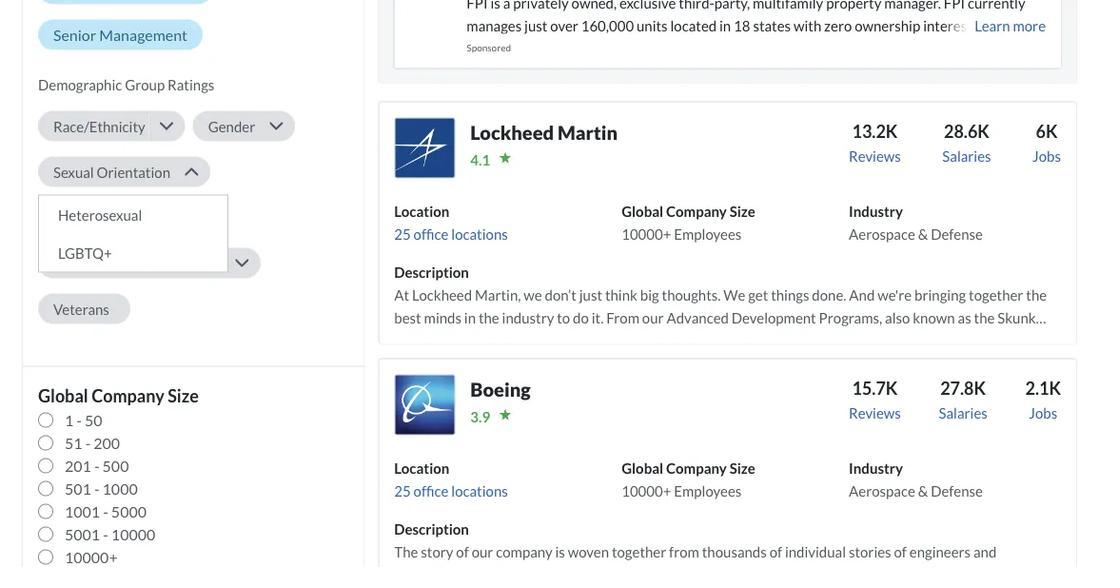 Task type: vqa. For each thing, say whether or not it's contained in the screenshot.


Task type: describe. For each thing, give the bounding box(es) containing it.
description for boeing
[[394, 520, 469, 538]]

salaries for boeing
[[939, 404, 988, 421]]

parent
[[53, 255, 95, 272]]

1001 - 5000
[[65, 502, 147, 521]]

with
[[99, 209, 127, 226]]

201 - 500
[[65, 457, 129, 475]]

2.1k
[[1025, 378, 1061, 399]]

people
[[53, 209, 96, 226]]

size for lockheed martin
[[730, 203, 756, 220]]

sexual
[[53, 164, 94, 181]]

description for lockheed martin
[[394, 263, 469, 281]]

location 25 office locations for lockheed martin
[[394, 203, 508, 243]]

15.7k
[[852, 378, 898, 399]]

family
[[115, 255, 156, 272]]

lockheed
[[470, 122, 554, 144]]

- for 1001
[[103, 502, 108, 521]]

location 25 office locations for boeing
[[394, 459, 508, 499]]

4.1
[[470, 151, 490, 168]]

senior management button
[[38, 20, 203, 50]]

1001
[[65, 502, 100, 521]]

reviews for boeing
[[849, 404, 901, 421]]

global for lockheed martin
[[622, 203, 663, 220]]

ratings
[[168, 76, 214, 93]]

51
[[65, 434, 82, 452]]

heterosexual
[[58, 206, 142, 224]]

aerospace for lockheed martin
[[849, 225, 915, 243]]

location for boeing
[[394, 459, 449, 477]]

demographic group ratings
[[38, 76, 214, 93]]

size for boeing
[[730, 459, 756, 477]]

28.6k salaries
[[942, 121, 991, 164]]

salaries for lockheed martin
[[942, 147, 991, 164]]

employees for boeing
[[674, 482, 742, 499]]

& for lockheed martin
[[918, 225, 928, 243]]

group
[[125, 76, 165, 93]]

2 vertical spatial 10000+
[[65, 548, 118, 567]]

13.2k
[[852, 121, 898, 142]]

sexual orientation
[[53, 164, 170, 181]]

more
[[1013, 17, 1046, 34]]

learn more sponsored
[[467, 17, 1046, 53]]

25 for lockheed martin
[[394, 225, 411, 243]]

global for boeing
[[622, 459, 663, 477]]

501 - 1000
[[65, 480, 138, 498]]

3.9
[[470, 408, 490, 425]]

lockheed martin image
[[394, 118, 455, 179]]

company for lockheed martin
[[666, 203, 727, 220]]

industry aerospace & defense for lockheed martin
[[849, 203, 983, 243]]

6k
[[1036, 121, 1058, 142]]

501
[[65, 480, 91, 498]]

1000
[[102, 480, 138, 498]]

& for boeing
[[918, 482, 928, 499]]

lockheed martin
[[470, 122, 618, 144]]

1 vertical spatial company
[[92, 385, 164, 406]]

200
[[94, 434, 120, 452]]

sponsored
[[467, 42, 511, 53]]

- for 501
[[94, 480, 99, 498]]

25 office locations link for lockheed martin
[[394, 225, 508, 243]]

2.1k jobs
[[1025, 378, 1061, 421]]

lgbtq+
[[58, 244, 112, 262]]

- for 5001
[[103, 525, 108, 544]]

senior management
[[53, 26, 188, 44]]

locations for lockheed martin
[[451, 225, 508, 243]]

employees for lockheed martin
[[674, 225, 742, 243]]

25 for boeing
[[394, 482, 411, 499]]

1
[[65, 411, 74, 430]]



Task type: locate. For each thing, give the bounding box(es) containing it.
description
[[394, 263, 469, 281], [394, 520, 469, 538]]

reviews down '13.2k'
[[849, 147, 901, 164]]

1 vertical spatial office
[[414, 482, 449, 499]]

1 vertical spatial locations
[[451, 482, 508, 499]]

0 vertical spatial employees
[[674, 225, 742, 243]]

salaries down 28.6k
[[942, 147, 991, 164]]

0 vertical spatial company
[[666, 203, 727, 220]]

0 vertical spatial jobs
[[1033, 147, 1061, 164]]

25 office locations link
[[394, 225, 508, 243], [394, 482, 508, 499]]

aerospace down 13.2k reviews
[[849, 225, 915, 243]]

6k jobs
[[1033, 121, 1061, 164]]

0 vertical spatial location
[[394, 203, 449, 220]]

2 vertical spatial company
[[666, 459, 727, 477]]

1 25 office locations link from the top
[[394, 225, 508, 243]]

jobs
[[1033, 147, 1061, 164], [1029, 404, 1058, 421]]

aerospace down 15.7k reviews
[[849, 482, 915, 499]]

0 vertical spatial description
[[394, 263, 469, 281]]

1 office from the top
[[414, 225, 449, 243]]

2 location 25 office locations from the top
[[394, 459, 508, 499]]

2 reviews from the top
[[849, 404, 901, 421]]

jobs down 2.1k
[[1029, 404, 1058, 421]]

- right 1
[[76, 411, 82, 430]]

1 vertical spatial reviews
[[849, 404, 901, 421]]

2 office from the top
[[414, 482, 449, 499]]

1 vertical spatial 25
[[394, 482, 411, 499]]

race/ethnicity
[[53, 118, 145, 135]]

- right 201
[[94, 457, 99, 475]]

0 vertical spatial aerospace
[[849, 225, 915, 243]]

location 25 office locations down 3.9 at the left of page
[[394, 459, 508, 499]]

office for lockheed martin
[[414, 225, 449, 243]]

15.7k reviews
[[849, 378, 901, 421]]

0 vertical spatial location 25 office locations
[[394, 203, 508, 243]]

10000
[[111, 525, 155, 544]]

industry down 15.7k reviews
[[849, 459, 903, 477]]

office for boeing
[[414, 482, 449, 499]]

50
[[85, 411, 102, 430]]

1 vertical spatial description
[[394, 520, 469, 538]]

jobs for boeing
[[1029, 404, 1058, 421]]

0 vertical spatial 25
[[394, 225, 411, 243]]

industry aerospace & defense down 15.7k reviews
[[849, 459, 983, 499]]

reviews down 15.7k
[[849, 404, 901, 421]]

location 25 office locations down 4.1
[[394, 203, 508, 243]]

1 location 25 office locations from the top
[[394, 203, 508, 243]]

defense for lockheed martin
[[931, 225, 983, 243]]

1 industry aerospace & defense from the top
[[849, 203, 983, 243]]

27.8k salaries
[[939, 378, 988, 421]]

- for 1
[[76, 411, 82, 430]]

global
[[622, 203, 663, 220], [38, 385, 88, 406], [622, 459, 663, 477]]

locations
[[451, 225, 508, 243], [451, 482, 508, 499]]

1 vertical spatial location
[[394, 459, 449, 477]]

25 office locations link for boeing
[[394, 482, 508, 499]]

2 25 from the top
[[394, 482, 411, 499]]

company for boeing
[[666, 459, 727, 477]]

jobs inside 2.1k jobs
[[1029, 404, 1058, 421]]

learn
[[975, 17, 1010, 34]]

company
[[666, 203, 727, 220], [92, 385, 164, 406], [666, 459, 727, 477]]

25 down boeing image
[[394, 482, 411, 499]]

- right 51
[[85, 434, 91, 452]]

1 vertical spatial salaries
[[939, 404, 988, 421]]

1 vertical spatial aerospace
[[849, 482, 915, 499]]

2 locations from the top
[[451, 482, 508, 499]]

salaries
[[942, 147, 991, 164], [939, 404, 988, 421]]

defense down '28.6k salaries'
[[931, 225, 983, 243]]

martin
[[558, 122, 618, 144]]

1 global company size 10000+ employees from the top
[[622, 203, 756, 243]]

- for 51
[[85, 434, 91, 452]]

0 vertical spatial locations
[[451, 225, 508, 243]]

1 vertical spatial size
[[168, 385, 199, 406]]

2 aerospace from the top
[[849, 482, 915, 499]]

global company size 10000+ employees for lockheed martin
[[622, 203, 756, 243]]

1 vertical spatial location 25 office locations
[[394, 459, 508, 499]]

locations for boeing
[[451, 482, 508, 499]]

500
[[102, 457, 129, 475]]

1 vertical spatial employees
[[674, 482, 742, 499]]

aerospace
[[849, 225, 915, 243], [849, 482, 915, 499]]

boeing image
[[394, 375, 455, 436]]

1 - 50
[[65, 411, 102, 430]]

1 aerospace from the top
[[849, 225, 915, 243]]

1 vertical spatial 25 office locations link
[[394, 482, 508, 499]]

1 defense from the top
[[931, 225, 983, 243]]

25
[[394, 225, 411, 243], [394, 482, 411, 499]]

1 location from the top
[[394, 203, 449, 220]]

office
[[414, 225, 449, 243], [414, 482, 449, 499]]

office down boeing image
[[414, 482, 449, 499]]

reviews
[[849, 147, 901, 164], [849, 404, 901, 421]]

jobs for lockheed martin
[[1033, 147, 1061, 164]]

25 down lockheed martin "image"
[[394, 225, 411, 243]]

0 vertical spatial size
[[730, 203, 756, 220]]

2 defense from the top
[[931, 482, 983, 499]]

27.8k
[[940, 378, 986, 399]]

defense for boeing
[[931, 482, 983, 499]]

jobs down 6k
[[1033, 147, 1061, 164]]

1 vertical spatial industry
[[849, 459, 903, 477]]

1 vertical spatial global company size 10000+ employees
[[622, 459, 756, 499]]

5000
[[111, 502, 147, 521]]

- for 201
[[94, 457, 99, 475]]

2 vertical spatial size
[[730, 459, 756, 477]]

2 global company size 10000+ employees from the top
[[622, 459, 756, 499]]

1 vertical spatial industry aerospace & defense
[[849, 459, 983, 499]]

employees
[[674, 225, 742, 243], [674, 482, 742, 499]]

global company size 10000+ employees
[[622, 203, 756, 243], [622, 459, 756, 499]]

2 description from the top
[[394, 520, 469, 538]]

boeing
[[470, 379, 531, 401]]

1 vertical spatial &
[[918, 482, 928, 499]]

locations down 4.1
[[451, 225, 508, 243]]

office down lockheed martin "image"
[[414, 225, 449, 243]]

25 office locations link down 4.1
[[394, 225, 508, 243]]

people with disabilities
[[53, 209, 199, 226]]

201
[[65, 457, 91, 475]]

2 location from the top
[[394, 459, 449, 477]]

1 vertical spatial global
[[38, 385, 88, 406]]

2 25 office locations link from the top
[[394, 482, 508, 499]]

1 25 from the top
[[394, 225, 411, 243]]

reviews for lockheed martin
[[849, 147, 901, 164]]

1 employees from the top
[[674, 225, 742, 243]]

gender
[[208, 118, 255, 135]]

5001
[[65, 525, 100, 544]]

aerospace for boeing
[[849, 482, 915, 499]]

2 vertical spatial global
[[622, 459, 663, 477]]

-
[[76, 411, 82, 430], [85, 434, 91, 452], [94, 457, 99, 475], [94, 480, 99, 498], [103, 502, 108, 521], [103, 525, 108, 544]]

location down lockheed martin "image"
[[394, 203, 449, 220]]

10000+ for boeing
[[622, 482, 671, 499]]

- right 501
[[94, 480, 99, 498]]

parent or family caregiver
[[53, 255, 221, 272]]

0 vertical spatial &
[[918, 225, 928, 243]]

caregiver
[[159, 255, 221, 272]]

location 25 office locations
[[394, 203, 508, 243], [394, 459, 508, 499]]

industry aerospace & defense down 13.2k reviews
[[849, 203, 983, 243]]

0 vertical spatial global company size 10000+ employees
[[622, 203, 756, 243]]

salaries down 27.8k
[[939, 404, 988, 421]]

defense down 27.8k salaries
[[931, 482, 983, 499]]

senior
[[53, 26, 96, 44]]

industry for lockheed martin
[[849, 203, 903, 220]]

51 - 200
[[65, 434, 120, 452]]

management
[[99, 26, 188, 44]]

location down boeing image
[[394, 459, 449, 477]]

&
[[918, 225, 928, 243], [918, 482, 928, 499]]

1 description from the top
[[394, 263, 469, 281]]

global company size 10000+ employees for boeing
[[622, 459, 756, 499]]

0 vertical spatial industry aerospace & defense
[[849, 203, 983, 243]]

0 vertical spatial 10000+
[[622, 225, 671, 243]]

disabilities
[[130, 209, 199, 226]]

28.6k
[[944, 121, 990, 142]]

industry aerospace & defense
[[849, 203, 983, 243], [849, 459, 983, 499]]

size
[[730, 203, 756, 220], [168, 385, 199, 406], [730, 459, 756, 477]]

learn more link
[[972, 14, 1046, 43]]

1 & from the top
[[918, 225, 928, 243]]

industry down 13.2k reviews
[[849, 203, 903, 220]]

demographic
[[38, 76, 122, 93]]

veterans
[[53, 301, 109, 318]]

industry for boeing
[[849, 459, 903, 477]]

5001 - 10000
[[65, 525, 155, 544]]

0 vertical spatial defense
[[931, 225, 983, 243]]

0 vertical spatial reviews
[[849, 147, 901, 164]]

13.2k reviews
[[849, 121, 901, 164]]

2 industry aerospace & defense from the top
[[849, 459, 983, 499]]

- left 5000
[[103, 502, 108, 521]]

defense
[[931, 225, 983, 243], [931, 482, 983, 499]]

0 vertical spatial 25 office locations link
[[394, 225, 508, 243]]

global company size
[[38, 385, 199, 406]]

2 employees from the top
[[674, 482, 742, 499]]

or
[[98, 255, 112, 272]]

- down the 1001 - 5000
[[103, 525, 108, 544]]

1 vertical spatial defense
[[931, 482, 983, 499]]

1 vertical spatial 10000+
[[622, 482, 671, 499]]

1 reviews from the top
[[849, 147, 901, 164]]

10000+
[[622, 225, 671, 243], [622, 482, 671, 499], [65, 548, 118, 567]]

1 industry from the top
[[849, 203, 903, 220]]

1 vertical spatial jobs
[[1029, 404, 1058, 421]]

location
[[394, 203, 449, 220], [394, 459, 449, 477]]

industry aerospace & defense for boeing
[[849, 459, 983, 499]]

2 industry from the top
[[849, 459, 903, 477]]

0 vertical spatial salaries
[[942, 147, 991, 164]]

2 & from the top
[[918, 482, 928, 499]]

0 vertical spatial office
[[414, 225, 449, 243]]

locations down 3.9 at the left of page
[[451, 482, 508, 499]]

0 vertical spatial industry
[[849, 203, 903, 220]]

10000+ for lockheed martin
[[622, 225, 671, 243]]

25 office locations link down 3.9 at the left of page
[[394, 482, 508, 499]]

industry
[[849, 203, 903, 220], [849, 459, 903, 477]]

orientation
[[97, 164, 170, 181]]

location for lockheed martin
[[394, 203, 449, 220]]

1 locations from the top
[[451, 225, 508, 243]]

0 vertical spatial global
[[622, 203, 663, 220]]



